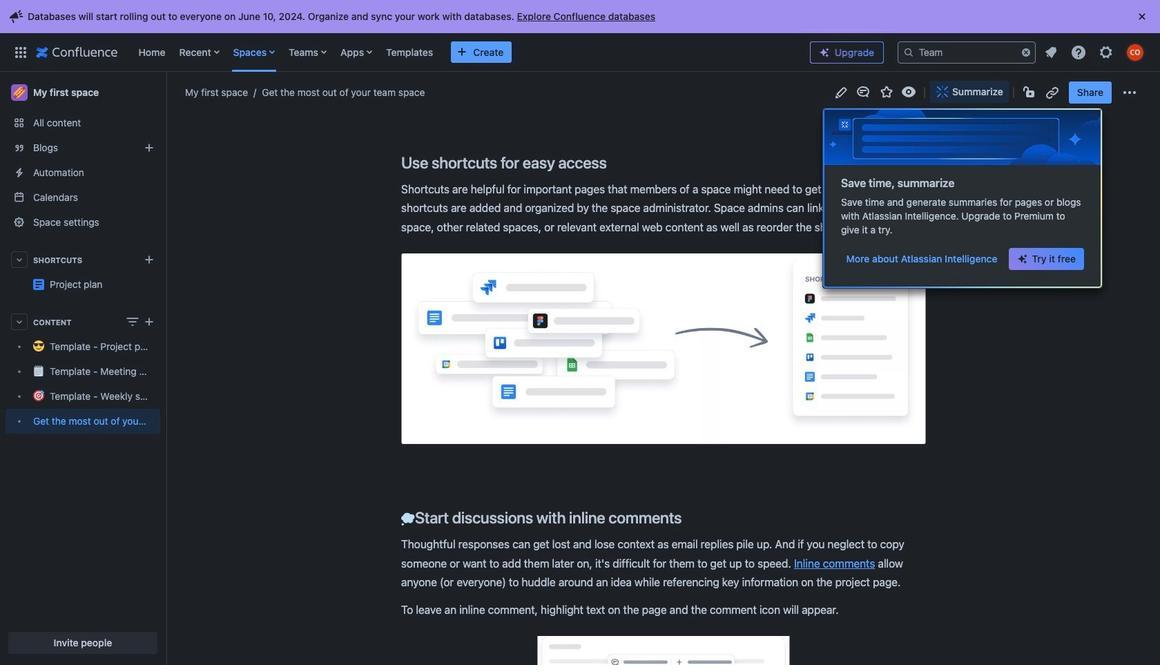 Task type: describe. For each thing, give the bounding box(es) containing it.
add shortcut image
[[141, 251, 157, 268]]

change view image
[[124, 314, 141, 330]]

more actions image
[[1122, 84, 1138, 100]]

premium image
[[819, 47, 830, 58]]

no restrictions image
[[1022, 84, 1039, 100]]

Search field
[[898, 41, 1036, 63]]

appswitcher icon image
[[12, 44, 29, 60]]

stop watching image
[[901, 84, 917, 100]]

global element
[[8, 33, 799, 71]]



Task type: locate. For each thing, give the bounding box(es) containing it.
confluence image
[[36, 44, 118, 60], [36, 44, 118, 60]]

1 horizontal spatial list
[[1039, 40, 1152, 65]]

None search field
[[898, 41, 1036, 63]]

star image
[[878, 84, 895, 100]]

search image
[[903, 47, 914, 58]]

template - project plan image
[[33, 279, 44, 290]]

alert
[[8, 6, 1153, 28]]

:thought_balloon: image
[[401, 512, 415, 526]]

comment icon image
[[943, 156, 959, 172]]

banner
[[0, 30, 1160, 75]]

collapse sidebar image
[[151, 79, 181, 106]]

list
[[132, 33, 799, 71], [1039, 40, 1152, 65]]

help icon image
[[1070, 44, 1087, 60]]

notification icon image
[[1043, 44, 1059, 60]]

create a blog image
[[141, 139, 157, 156]]

close image
[[1134, 8, 1151, 25]]

clear search session image
[[1021, 47, 1032, 58]]

0 horizontal spatial list
[[132, 33, 799, 71]]

show inline comments image
[[855, 84, 872, 100]]

space element
[[0, 72, 166, 665]]

create image
[[141, 314, 157, 330]]

tree
[[6, 334, 160, 434]]

copy image
[[605, 154, 622, 170]]

tree inside space element
[[6, 334, 160, 434]]

list for 'premium' icon
[[1039, 40, 1152, 65]]

edit this page image
[[833, 84, 849, 100]]

settings icon image
[[1098, 44, 1115, 60]]

group
[[838, 248, 1084, 270]]

list for appswitcher icon
[[132, 33, 799, 71]]

copy link image
[[1044, 84, 1061, 100]]

inline_comment.svg image
[[538, 636, 790, 665]]

shortcuts.svg image
[[402, 254, 926, 444]]



Task type: vqa. For each thing, say whether or not it's contained in the screenshot.
Custom group's heading
no



